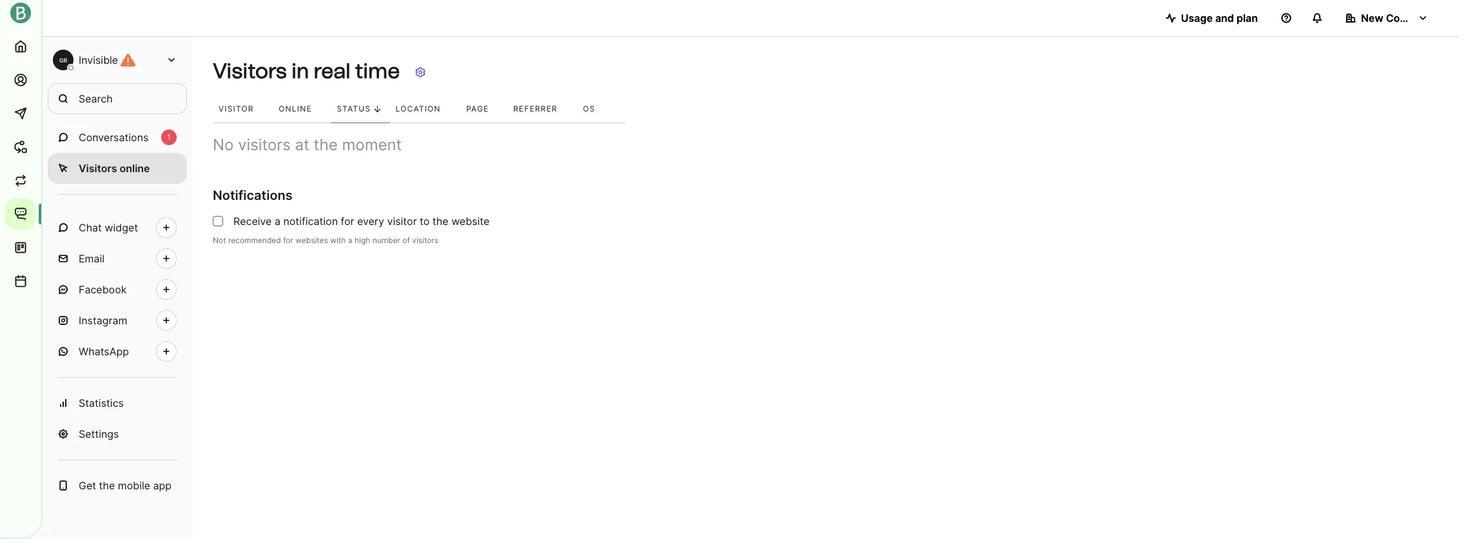 Task type: vqa. For each thing, say whether or not it's contained in the screenshot.
Facebook
yes



Task type: describe. For each thing, give the bounding box(es) containing it.
every
[[357, 215, 384, 228]]

plan
[[1237, 12, 1259, 25]]

settings
[[79, 428, 119, 441]]

get
[[79, 479, 96, 492]]

number
[[373, 235, 401, 245]]

new company button
[[1336, 5, 1439, 31]]

chat
[[79, 221, 102, 234]]

settings link
[[48, 419, 187, 450]]

visitor
[[219, 104, 254, 114]]

os button
[[578, 95, 613, 123]]

at
[[295, 135, 310, 154]]

whatsapp
[[79, 345, 129, 358]]

visitors for visitors in real time
[[213, 59, 287, 84]]

facebook link
[[48, 274, 187, 305]]

chat widget
[[79, 221, 138, 234]]

location button
[[390, 95, 461, 123]]

get the mobile app link
[[48, 470, 187, 501]]

invisible
[[79, 54, 118, 66]]

location
[[396, 104, 441, 114]]

facebook
[[79, 283, 127, 296]]

1 horizontal spatial the
[[314, 135, 338, 154]]

1 vertical spatial visitors
[[412, 235, 439, 245]]

usage and plan
[[1182, 12, 1259, 25]]

1 vertical spatial for
[[283, 235, 293, 245]]

receive a notification for every visitor to the website
[[234, 215, 490, 228]]

no
[[213, 135, 234, 154]]

online
[[279, 104, 312, 114]]

in
[[292, 59, 309, 84]]

time
[[355, 59, 400, 84]]

not recommended for websites with a high number of visitors
[[213, 235, 439, 245]]

email
[[79, 252, 105, 265]]

search link
[[48, 83, 187, 114]]

mobile
[[118, 479, 150, 492]]

and
[[1216, 12, 1235, 25]]

gr
[[59, 56, 67, 64]]

with
[[330, 235, 346, 245]]

online
[[120, 162, 150, 175]]

not
[[213, 235, 226, 245]]

to
[[420, 215, 430, 228]]

status
[[337, 104, 371, 114]]

visitor button
[[213, 95, 273, 123]]

get the mobile app
[[79, 479, 172, 492]]

usage
[[1182, 12, 1213, 25]]

referrer
[[513, 104, 558, 114]]

high
[[355, 235, 370, 245]]



Task type: locate. For each thing, give the bounding box(es) containing it.
0 vertical spatial for
[[341, 215, 354, 228]]

instagram link
[[48, 305, 187, 336]]

visitors down to
[[412, 235, 439, 245]]

1 vertical spatial visitors
[[79, 162, 117, 175]]

the right get
[[99, 479, 115, 492]]

1
[[167, 132, 171, 142]]

for left "websites"
[[283, 235, 293, 245]]

page
[[466, 104, 489, 114]]

a right with
[[348, 235, 353, 245]]

0 horizontal spatial for
[[283, 235, 293, 245]]

statistics
[[79, 397, 124, 410]]

visitors for visitors online
[[79, 162, 117, 175]]

app
[[153, 479, 172, 492]]

0 horizontal spatial visitors
[[238, 135, 291, 154]]

1 vertical spatial a
[[348, 235, 353, 245]]

visitors down conversations
[[79, 162, 117, 175]]

websites
[[296, 235, 328, 245]]

the right at
[[314, 135, 338, 154]]

visitors
[[213, 59, 287, 84], [79, 162, 117, 175]]

for up with
[[341, 215, 354, 228]]

statistics link
[[48, 388, 187, 419]]

no visitors at the moment
[[213, 135, 402, 154]]

1 horizontal spatial for
[[341, 215, 354, 228]]

visitors online link
[[48, 153, 187, 184]]

online button
[[273, 95, 331, 123]]

for
[[341, 215, 354, 228], [283, 235, 293, 245]]

2 vertical spatial the
[[99, 479, 115, 492]]

visitors
[[238, 135, 291, 154], [412, 235, 439, 245]]

of
[[403, 235, 410, 245]]

status button
[[331, 95, 390, 123]]

1 horizontal spatial visitors
[[213, 59, 287, 84]]

moment
[[342, 135, 402, 154]]

visitors up visitor 'button' at the top
[[213, 59, 287, 84]]

the right to
[[433, 215, 449, 228]]

receive
[[234, 215, 272, 228]]

instagram
[[79, 314, 127, 327]]

0 horizontal spatial a
[[275, 215, 281, 228]]

new
[[1362, 12, 1384, 25]]

0 horizontal spatial the
[[99, 479, 115, 492]]

the inside "get the mobile app" link
[[99, 479, 115, 492]]

website
[[452, 215, 490, 228]]

real
[[314, 59, 351, 84]]

the
[[314, 135, 338, 154], [433, 215, 449, 228], [99, 479, 115, 492]]

0 vertical spatial a
[[275, 215, 281, 228]]

0 vertical spatial visitors
[[238, 135, 291, 154]]

page button
[[461, 95, 508, 123]]

referrer button
[[508, 95, 578, 123]]

1 vertical spatial the
[[433, 215, 449, 228]]

0 vertical spatial the
[[314, 135, 338, 154]]

notification
[[283, 215, 338, 228]]

visitors in real time
[[213, 59, 400, 84]]

notifications
[[213, 188, 293, 203]]

1 horizontal spatial a
[[348, 235, 353, 245]]

a right receive
[[275, 215, 281, 228]]

visitors online
[[79, 162, 150, 175]]

visitors left at
[[238, 135, 291, 154]]

email link
[[48, 243, 187, 274]]

widget
[[105, 221, 138, 234]]

os
[[583, 104, 596, 114]]

1 horizontal spatial visitors
[[412, 235, 439, 245]]

a
[[275, 215, 281, 228], [348, 235, 353, 245]]

chat widget link
[[48, 212, 187, 243]]

conversations
[[79, 131, 149, 144]]

0 horizontal spatial visitors
[[79, 162, 117, 175]]

visitor
[[387, 215, 417, 228]]

new company
[[1362, 12, 1434, 25]]

0 vertical spatial visitors
[[213, 59, 287, 84]]

recommended
[[228, 235, 281, 245]]

usage and plan button
[[1156, 5, 1269, 31]]

2 horizontal spatial the
[[433, 215, 449, 228]]

whatsapp link
[[48, 336, 187, 367]]

company
[[1387, 12, 1434, 25]]

search
[[79, 92, 113, 105]]



